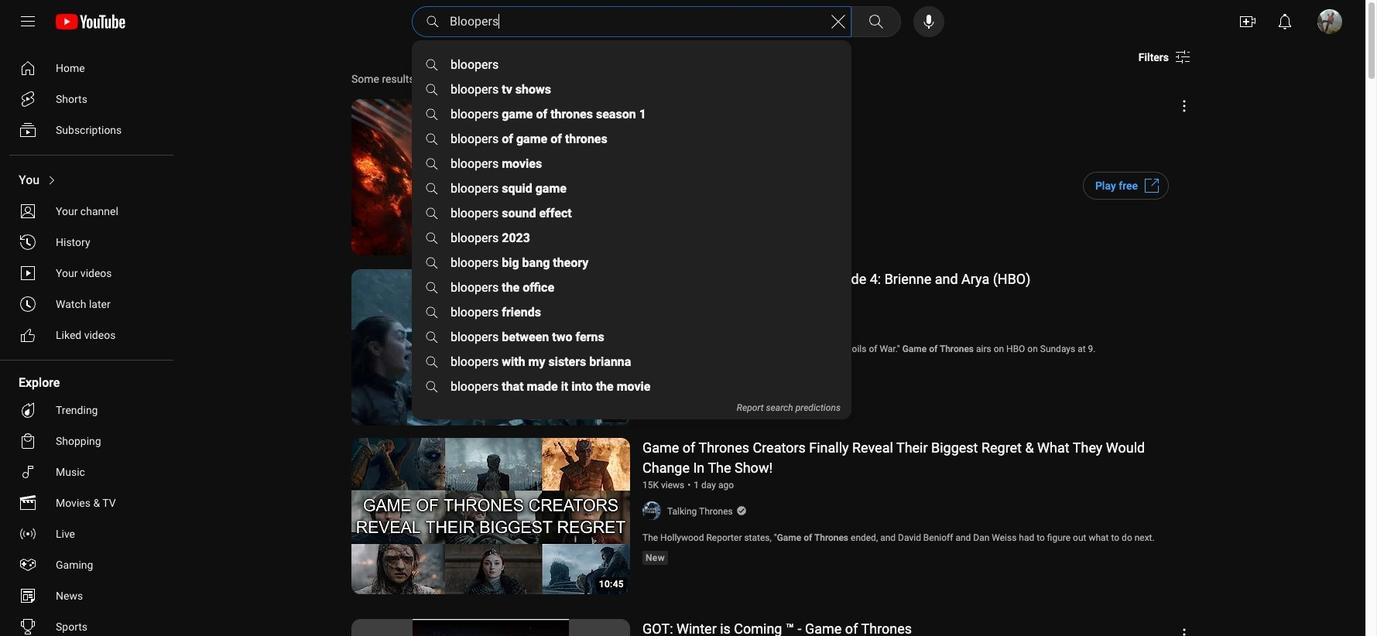 Task type: locate. For each thing, give the bounding box(es) containing it.
2 option from the top
[[9, 84, 167, 115]]

10 option from the top
[[9, 395, 167, 426]]

game of thrones creators finally reveal their biggest regret & what they would change in the show! by talking thrones 15,262 views 1 day ago 10 minutes, 45 seconds element
[[643, 440, 1145, 476]]

13 option from the top
[[9, 488, 167, 519]]

Search text field
[[450, 12, 829, 32]]

option
[[9, 53, 167, 84], [9, 84, 167, 115], [9, 115, 167, 146], [9, 165, 167, 196], [9, 196, 167, 227], [9, 227, 167, 258], [9, 258, 167, 289], [9, 289, 167, 320], [9, 320, 167, 351], [9, 395, 167, 426], [9, 426, 167, 457], [9, 457, 167, 488], [9, 488, 167, 519], [9, 519, 167, 550], [9, 550, 167, 581], [9, 581, 167, 612], [9, 612, 167, 636]]

1 option from the top
[[9, 53, 167, 84]]

10 minutes, 45 seconds element
[[599, 580, 624, 589]]

8 option from the top
[[9, 289, 167, 320]]

7 option from the top
[[9, 258, 167, 289]]

14 option from the top
[[9, 519, 167, 550]]

6 option from the top
[[9, 227, 167, 258]]

5 option from the top
[[9, 196, 167, 227]]

list box
[[412, 53, 852, 420]]

None text field
[[1095, 180, 1138, 192]]

None text field
[[1139, 51, 1169, 63]]

None search field
[[409, 6, 904, 37]]

17 option from the top
[[9, 612, 167, 636]]

game of thrones: season 7 episode 4: brienne and arya (hbo) by gameofthrones 21,164,851 views 6 years ago 2 minutes, 32 seconds element
[[643, 271, 1031, 287]]

15 option from the top
[[9, 550, 167, 581]]



Task type: vqa. For each thing, say whether or not it's contained in the screenshot.
Movies & TV link
no



Task type: describe. For each thing, give the bounding box(es) containing it.
3 option from the top
[[9, 115, 167, 146]]

go to channel image
[[643, 502, 661, 520]]

16 option from the top
[[9, 581, 167, 612]]

12 option from the top
[[9, 457, 167, 488]]

9 option from the top
[[9, 320, 167, 351]]

11 option from the top
[[9, 426, 167, 457]]

4 option from the top
[[9, 165, 167, 196]]

2 minutes, 32 seconds element
[[605, 411, 624, 420]]

avatar image image
[[1318, 9, 1342, 34]]



